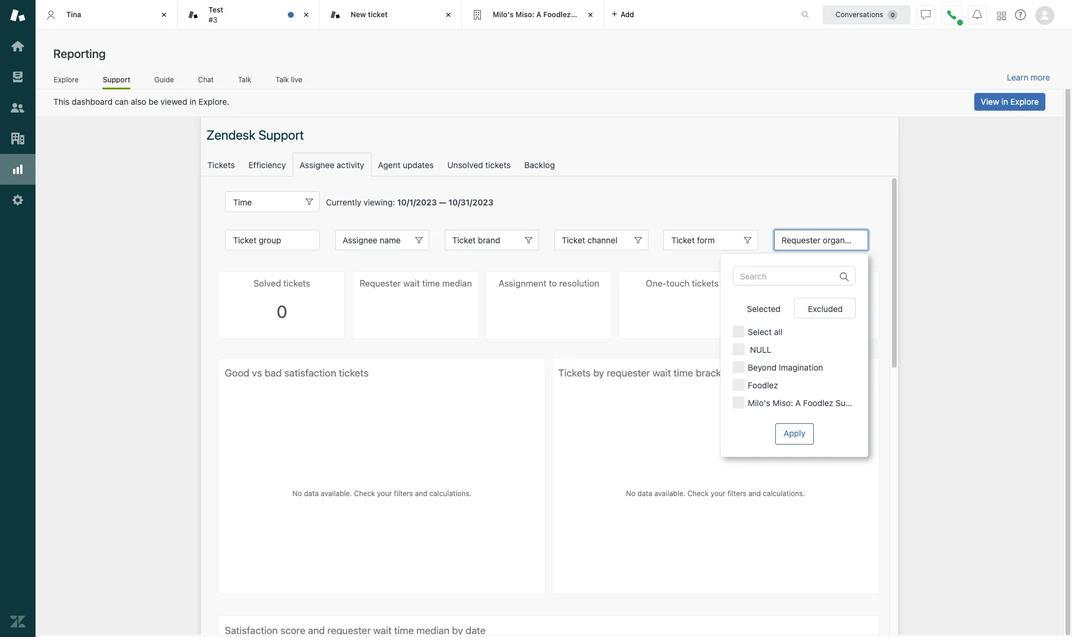 Task type: vqa. For each thing, say whether or not it's contained in the screenshot.
"Talk" inside the Talk live link
yes



Task type: describe. For each thing, give the bounding box(es) containing it.
admin image
[[10, 193, 25, 208]]

1 in from the left
[[190, 97, 196, 107]]

in inside button
[[1002, 97, 1009, 107]]

explore link
[[53, 75, 79, 88]]

new ticket tab
[[320, 0, 462, 30]]

this dashboard can also be viewed in explore.
[[53, 97, 230, 107]]

view
[[981, 97, 1000, 107]]

reporting image
[[10, 162, 25, 177]]

new
[[351, 10, 366, 19]]

reporting
[[53, 47, 106, 60]]

this
[[53, 97, 70, 107]]

zendesk support image
[[10, 8, 25, 23]]

close image for new ticket
[[443, 9, 455, 21]]

learn
[[1007, 72, 1029, 82]]

get started image
[[10, 39, 25, 54]]

learn more
[[1007, 72, 1051, 82]]

learn more link
[[1007, 72, 1051, 83]]

support
[[103, 75, 130, 84]]

explore inside explore link
[[54, 75, 79, 84]]

also
[[131, 97, 146, 107]]

2 close image from the left
[[300, 9, 312, 21]]

explore.
[[199, 97, 230, 107]]

conversations button
[[823, 5, 911, 24]]

chat
[[198, 75, 214, 84]]

conversations
[[836, 10, 884, 19]]

main element
[[0, 0, 36, 638]]

dashboard
[[72, 97, 113, 107]]

milo's
[[493, 10, 514, 19]]

organizations image
[[10, 131, 25, 146]]

talk for talk
[[238, 75, 251, 84]]

a
[[537, 10, 542, 19]]

close image for tina
[[158, 9, 170, 21]]

milo's miso: a foodlez subsidiary
[[493, 10, 610, 19]]

miso:
[[516, 10, 535, 19]]

test
[[209, 5, 223, 14]]

foodlez
[[544, 10, 571, 19]]

tab containing test
[[178, 0, 320, 30]]

tabs tab list
[[36, 0, 789, 30]]

add button
[[604, 0, 642, 29]]

tina
[[66, 10, 81, 19]]



Task type: locate. For each thing, give the bounding box(es) containing it.
tab
[[178, 0, 320, 30]]

talk inside "link"
[[238, 75, 251, 84]]

explore inside view in explore button
[[1011, 97, 1039, 107]]

1 close image from the left
[[158, 9, 170, 21]]

button displays agent's chat status as invisible. image
[[922, 10, 931, 19]]

close image left #3
[[158, 9, 170, 21]]

explore down learn more link on the right
[[1011, 97, 1039, 107]]

0 vertical spatial explore
[[54, 75, 79, 84]]

talk link
[[238, 75, 252, 88]]

milo's miso: a foodlez subsidiary tab
[[462, 0, 610, 30]]

get help image
[[1016, 9, 1026, 20]]

close image inside tina tab
[[158, 9, 170, 21]]

notifications image
[[973, 10, 983, 19]]

more
[[1031, 72, 1051, 82]]

talk right chat
[[238, 75, 251, 84]]

in right viewed
[[190, 97, 196, 107]]

in
[[190, 97, 196, 107], [1002, 97, 1009, 107]]

can
[[115, 97, 129, 107]]

talk left live
[[276, 75, 289, 84]]

zendesk products image
[[998, 12, 1006, 20]]

#3
[[209, 15, 218, 24]]

2 in from the left
[[1002, 97, 1009, 107]]

0 horizontal spatial explore
[[54, 75, 79, 84]]

close image left milo's
[[443, 9, 455, 21]]

1 horizontal spatial in
[[1002, 97, 1009, 107]]

talk live
[[276, 75, 302, 84]]

subsidiary
[[573, 10, 610, 19]]

test #3
[[209, 5, 223, 24]]

views image
[[10, 69, 25, 85]]

1 horizontal spatial explore
[[1011, 97, 1039, 107]]

new ticket
[[351, 10, 388, 19]]

close image for milo's miso: a foodlez subsidiary
[[585, 9, 597, 21]]

guide link
[[154, 75, 174, 88]]

1 talk from the left
[[238, 75, 251, 84]]

1 horizontal spatial talk
[[276, 75, 289, 84]]

explore
[[54, 75, 79, 84], [1011, 97, 1039, 107]]

close image
[[158, 9, 170, 21], [300, 9, 312, 21], [443, 9, 455, 21], [585, 9, 597, 21]]

in right view
[[1002, 97, 1009, 107]]

tina tab
[[36, 0, 178, 30]]

add
[[621, 10, 634, 19]]

2 talk from the left
[[276, 75, 289, 84]]

close image left new
[[300, 9, 312, 21]]

4 close image from the left
[[585, 9, 597, 21]]

close image inside milo's miso: a foodlez subsidiary 'tab'
[[585, 9, 597, 21]]

explore up this
[[54, 75, 79, 84]]

customers image
[[10, 100, 25, 116]]

be
[[149, 97, 158, 107]]

close image left add popup button
[[585, 9, 597, 21]]

view in explore
[[981, 97, 1039, 107]]

0 horizontal spatial talk
[[238, 75, 251, 84]]

view in explore button
[[975, 93, 1046, 111]]

support link
[[103, 75, 130, 89]]

talk live link
[[275, 75, 303, 88]]

1 vertical spatial explore
[[1011, 97, 1039, 107]]

3 close image from the left
[[443, 9, 455, 21]]

ticket
[[368, 10, 388, 19]]

talk
[[238, 75, 251, 84], [276, 75, 289, 84]]

guide
[[154, 75, 174, 84]]

0 horizontal spatial in
[[190, 97, 196, 107]]

live
[[291, 75, 302, 84]]

close image inside new ticket tab
[[443, 9, 455, 21]]

zendesk image
[[10, 615, 25, 630]]

chat link
[[198, 75, 214, 88]]

talk for talk live
[[276, 75, 289, 84]]

viewed
[[161, 97, 187, 107]]



